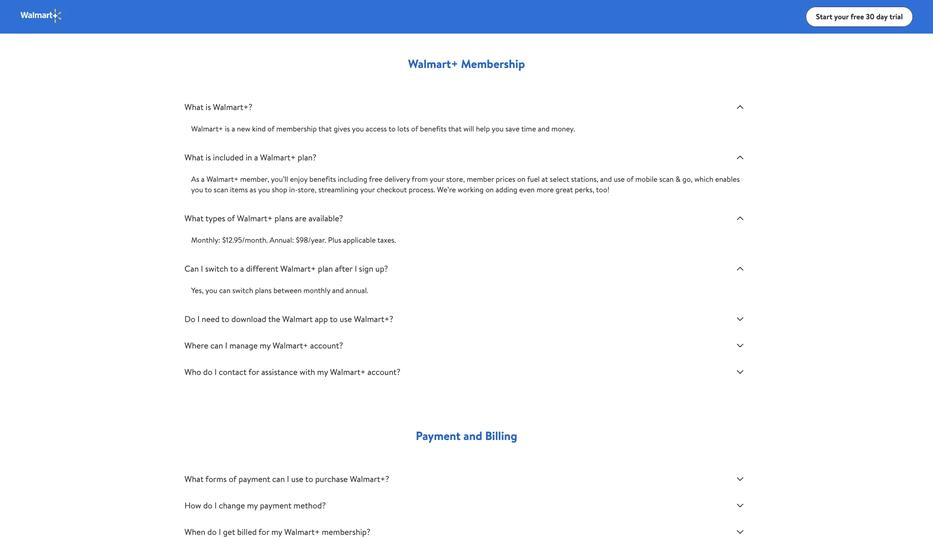 Task type: vqa. For each thing, say whether or not it's contained in the screenshot.
is
yes



Task type: locate. For each thing, give the bounding box(es) containing it.
plans down different
[[255, 285, 272, 296]]

time
[[522, 124, 537, 134]]

and right stations,
[[601, 174, 612, 184]]

can up the how do i change my payment method?
[[272, 473, 285, 485]]

0 horizontal spatial your
[[361, 184, 375, 195]]

membership
[[277, 124, 317, 134]]

between
[[274, 285, 302, 296]]

your right start
[[835, 11, 850, 22]]

my for payment
[[247, 500, 258, 511]]

payment
[[239, 473, 270, 485], [260, 500, 292, 511]]

0 horizontal spatial plans
[[255, 285, 272, 296]]

0 vertical spatial do
[[203, 366, 213, 378]]

start your free 30 day trial button
[[807, 7, 914, 27]]

benefits right "lots"
[[420, 124, 447, 134]]

3 what from the top
[[185, 213, 204, 224]]

yes,
[[191, 285, 204, 296]]

access
[[366, 124, 387, 134]]

of right forms
[[229, 473, 237, 485]]

scan left & at the right top of page
[[660, 174, 674, 184]]

1 horizontal spatial on
[[518, 174, 526, 184]]

to inside as a walmart+ member, you'll enjoy benefits including free delivery from your store, member prices on fuel at select stations, and use of mobile scan & go, which enables you to scan items as you shop in-store, streamlining your checkout process. we're working on adding even more great perks, too!
[[205, 184, 212, 195]]

a right as in the left top of the page
[[201, 174, 205, 184]]

on
[[518, 174, 526, 184], [486, 184, 494, 195]]

do right 'how'
[[203, 500, 213, 511]]

is for a
[[225, 124, 230, 134]]

of
[[268, 124, 275, 134], [412, 124, 419, 134], [627, 174, 634, 184], [227, 213, 235, 224], [229, 473, 237, 485]]

delivery
[[385, 174, 410, 184]]

when do i get billed for my walmart+ membership? image
[[736, 527, 746, 537]]

perks,
[[575, 184, 595, 195]]

billing
[[486, 428, 518, 444]]

select
[[550, 174, 570, 184]]

1 vertical spatial can
[[211, 340, 223, 351]]

that left gives
[[319, 124, 332, 134]]

0 vertical spatial account?
[[310, 340, 343, 351]]

your inside button
[[835, 11, 850, 22]]

walmart+? right "purchase" at the bottom left
[[350, 473, 390, 485]]

2 vertical spatial my
[[247, 500, 258, 511]]

do for how
[[203, 500, 213, 511]]

0 horizontal spatial that
[[319, 124, 332, 134]]

use right too!
[[614, 174, 625, 184]]

purchase
[[315, 473, 348, 485]]

adding
[[496, 184, 518, 195]]

and left annual.
[[332, 285, 344, 296]]

to right as in the left top of the page
[[205, 184, 212, 195]]

can right yes,
[[219, 285, 231, 296]]

and right time
[[538, 124, 550, 134]]

payment up the how do i change my payment method?
[[239, 473, 270, 485]]

payment down what forms of payment can i use to purchase walmart+?
[[260, 500, 292, 511]]

who do i contact for assistance with my walmart+ account? image
[[736, 367, 746, 377]]

$98/year.
[[296, 235, 326, 245]]

plans for switch
[[255, 285, 272, 296]]

store, left member
[[447, 174, 465, 184]]

4 what from the top
[[185, 473, 204, 485]]

the
[[268, 313, 281, 325]]

free left 30
[[851, 11, 865, 22]]

in
[[246, 152, 252, 163]]

0 vertical spatial benefits
[[420, 124, 447, 134]]

walmart+?
[[213, 101, 253, 113], [354, 313, 394, 325], [350, 473, 390, 485]]

1 horizontal spatial account?
[[368, 366, 401, 378]]

my right with
[[317, 366, 328, 378]]

you
[[352, 124, 364, 134], [492, 124, 504, 134], [191, 184, 203, 195], [258, 184, 270, 195], [206, 285, 218, 296]]

30
[[867, 11, 875, 22]]

1 horizontal spatial store,
[[447, 174, 465, 184]]

a left new
[[232, 124, 235, 134]]

where can i manage my walmart+ account?
[[185, 340, 343, 351]]

1 horizontal spatial that
[[449, 124, 462, 134]]

1 that from the left
[[319, 124, 332, 134]]

do right who
[[203, 366, 213, 378]]

1 vertical spatial free
[[369, 174, 383, 184]]

plan
[[318, 263, 333, 274]]

download
[[232, 313, 267, 325]]

payment and billing
[[416, 428, 518, 444]]

2 horizontal spatial use
[[614, 174, 625, 184]]

switch up download
[[233, 285, 253, 296]]

1 what from the top
[[185, 101, 204, 113]]

different
[[246, 263, 279, 274]]

taxes.
[[378, 235, 396, 245]]

1 horizontal spatial plans
[[275, 213, 293, 224]]

1 vertical spatial switch
[[233, 285, 253, 296]]

2 vertical spatial use
[[291, 473, 304, 485]]

0 horizontal spatial free
[[369, 174, 383, 184]]

to left "purchase" at the bottom left
[[306, 473, 313, 485]]

working
[[458, 184, 484, 195]]

0 horizontal spatial use
[[291, 473, 304, 485]]

2 that from the left
[[449, 124, 462, 134]]

can right where
[[211, 340, 223, 351]]

to right 'need'
[[222, 313, 230, 325]]

you right 'help'
[[492, 124, 504, 134]]

2 vertical spatial is
[[206, 152, 211, 163]]

0 vertical spatial switch
[[205, 263, 228, 274]]

we're
[[437, 184, 456, 195]]

account?
[[310, 340, 343, 351], [368, 366, 401, 378]]

included
[[213, 152, 244, 163]]

as a walmart+ member, you'll enjoy benefits including free delivery from your store, member prices on fuel at select stations, and use of mobile scan & go, which enables you to scan items as you shop in-store, streamlining your checkout process. we're working on adding even more great perks, too!
[[191, 174, 740, 195]]

what
[[185, 101, 204, 113], [185, 152, 204, 163], [185, 213, 204, 224], [185, 473, 204, 485]]

can
[[219, 285, 231, 296], [211, 340, 223, 351], [272, 473, 285, 485]]

monthly:
[[191, 235, 221, 245]]

stations,
[[572, 174, 599, 184]]

to left "lots"
[[389, 124, 396, 134]]

benefits inside as a walmart+ member, you'll enjoy benefits including free delivery from your store, member prices on fuel at select stations, and use of mobile scan & go, which enables you to scan items as you shop in-store, streamlining your checkout process. we're working on adding even more great perks, too!
[[310, 174, 336, 184]]

plans
[[275, 213, 293, 224], [255, 285, 272, 296]]

1 vertical spatial plans
[[255, 285, 272, 296]]

walmart+? down annual.
[[354, 313, 394, 325]]

shop
[[272, 184, 288, 195]]

1 vertical spatial walmart+?
[[354, 313, 394, 325]]

up?
[[376, 263, 388, 274]]

$12.95/month.
[[222, 235, 268, 245]]

even
[[520, 184, 535, 195]]

that
[[319, 124, 332, 134], [449, 124, 462, 134]]

enables
[[716, 174, 740, 184]]

store, right the shop
[[298, 184, 317, 195]]

0 vertical spatial use
[[614, 174, 625, 184]]

free inside button
[[851, 11, 865, 22]]

what for what forms of payment can i use to purchase walmart+?
[[185, 473, 204, 485]]

benefits right 'enjoy'
[[310, 174, 336, 184]]

2 horizontal spatial my
[[317, 366, 328, 378]]

1 horizontal spatial scan
[[660, 174, 674, 184]]

1 vertical spatial my
[[317, 366, 328, 378]]

what for what is included in a walmart+ plan?
[[185, 152, 204, 163]]

1 vertical spatial is
[[225, 124, 230, 134]]

2 what from the top
[[185, 152, 204, 163]]

including
[[338, 174, 368, 184]]

free
[[851, 11, 865, 22], [369, 174, 383, 184]]

0 vertical spatial plans
[[275, 213, 293, 224]]

what types of walmart+ plans are available? image
[[736, 213, 746, 224]]

kind
[[252, 124, 266, 134]]

1 horizontal spatial free
[[851, 11, 865, 22]]

after
[[335, 263, 353, 274]]

scan left items
[[214, 184, 228, 195]]

day
[[877, 11, 888, 22]]

my right change
[[247, 500, 258, 511]]

store,
[[447, 174, 465, 184], [298, 184, 317, 195]]

0 vertical spatial free
[[851, 11, 865, 22]]

free left the 'delivery'
[[369, 174, 383, 184]]

1 vertical spatial do
[[203, 500, 213, 511]]

1 horizontal spatial my
[[260, 340, 271, 351]]

my for walmart+
[[260, 340, 271, 351]]

on left adding
[[486, 184, 494, 195]]

0 horizontal spatial my
[[247, 500, 258, 511]]

my right manage
[[260, 340, 271, 351]]

gives
[[334, 124, 350, 134]]

0 vertical spatial can
[[219, 285, 231, 296]]

switch right can
[[205, 263, 228, 274]]

0 vertical spatial walmart+?
[[213, 101, 253, 113]]

benefits
[[420, 124, 447, 134], [310, 174, 336, 184]]

what for what types of walmart+ plans are available?
[[185, 213, 204, 224]]

1 horizontal spatial use
[[340, 313, 352, 325]]

your right 'from'
[[430, 174, 445, 184]]

walmart+? up new
[[213, 101, 253, 113]]

1 horizontal spatial benefits
[[420, 124, 447, 134]]

items
[[230, 184, 248, 195]]

1 vertical spatial use
[[340, 313, 352, 325]]

too!
[[597, 184, 610, 195]]

a
[[232, 124, 235, 134], [254, 152, 258, 163], [201, 174, 205, 184], [240, 263, 244, 274]]

who
[[185, 366, 201, 378]]

where can i manage my walmart+ account? image
[[736, 341, 746, 351]]

0 vertical spatial my
[[260, 340, 271, 351]]

i
[[201, 263, 203, 274], [355, 263, 357, 274], [198, 313, 200, 325], [225, 340, 228, 351], [215, 366, 217, 378], [287, 473, 289, 485], [215, 500, 217, 511]]

how do i change my payment method? image
[[736, 501, 746, 511]]

2 horizontal spatial your
[[835, 11, 850, 22]]

plans left are
[[275, 213, 293, 224]]

that left 'will'
[[449, 124, 462, 134]]

is
[[206, 101, 211, 113], [225, 124, 230, 134], [206, 152, 211, 163]]

lots
[[398, 124, 410, 134]]

of left mobile
[[627, 174, 634, 184]]

your left checkout
[[361, 184, 375, 195]]

how do i change my payment method?
[[185, 500, 326, 511]]

is for included
[[206, 152, 211, 163]]

use up 'method?'
[[291, 473, 304, 485]]

of right "lots"
[[412, 124, 419, 134]]

0 horizontal spatial scan
[[214, 184, 228, 195]]

walmart+
[[408, 55, 459, 72], [191, 124, 223, 134], [260, 152, 296, 163], [207, 174, 239, 184], [237, 213, 273, 224], [281, 263, 316, 274], [273, 340, 308, 351], [330, 366, 366, 378]]

assistance
[[261, 366, 298, 378]]

scan
[[660, 174, 674, 184], [214, 184, 228, 195]]

of inside as a walmart+ member, you'll enjoy benefits including free delivery from your store, member prices on fuel at select stations, and use of mobile scan & go, which enables you to scan items as you shop in-store, streamlining your checkout process. we're working on adding even more great perks, too!
[[627, 174, 634, 184]]

1 vertical spatial benefits
[[310, 174, 336, 184]]

0 horizontal spatial benefits
[[310, 174, 336, 184]]

0 vertical spatial is
[[206, 101, 211, 113]]

what for what is walmart+?
[[185, 101, 204, 113]]

do i need to download the walmart app to use walmart+? image
[[736, 314, 746, 324]]

0 horizontal spatial account?
[[310, 340, 343, 351]]

fuel
[[528, 174, 540, 184]]

on left fuel
[[518, 174, 526, 184]]

walmart+ inside as a walmart+ member, you'll enjoy benefits including free delivery from your store, member prices on fuel at select stations, and use of mobile scan & go, which enables you to scan items as you shop in-store, streamlining your checkout process. we're working on adding even more great perks, too!
[[207, 174, 239, 184]]

2 vertical spatial can
[[272, 473, 285, 485]]

use right app
[[340, 313, 352, 325]]



Task type: describe. For each thing, give the bounding box(es) containing it.
help
[[476, 124, 490, 134]]

monthly: $12.95/month. annual: $98/year. plus applicable taxes.
[[191, 235, 396, 245]]

what is walmart+? image
[[736, 102, 746, 112]]

1 horizontal spatial your
[[430, 174, 445, 184]]

you right gives
[[352, 124, 364, 134]]

start
[[817, 11, 833, 22]]

to left different
[[230, 263, 238, 274]]

will
[[464, 124, 475, 134]]

prices
[[496, 174, 516, 184]]

mobile
[[636, 174, 658, 184]]

member,
[[240, 174, 269, 184]]

which
[[695, 174, 714, 184]]

manage
[[230, 340, 258, 351]]

how
[[185, 500, 201, 511]]

at
[[542, 174, 548, 184]]

what forms of payment can i use to purchase walmart+?
[[185, 473, 390, 485]]

1 horizontal spatial switch
[[233, 285, 253, 296]]

method?
[[294, 500, 326, 511]]

plan?
[[298, 152, 317, 163]]

sign
[[359, 263, 374, 274]]

0 horizontal spatial on
[[486, 184, 494, 195]]

where
[[185, 340, 209, 351]]

free inside as a walmart+ member, you'll enjoy benefits including free delivery from your store, member prices on fuel at select stations, and use of mobile scan & go, which enables you to scan items as you shop in-store, streamlining your checkout process. we're working on adding even more great perks, too!
[[369, 174, 383, 184]]

annual.
[[346, 285, 369, 296]]

do i need to download the walmart app to use walmart+?
[[185, 313, 394, 325]]

what is walmart+?
[[185, 101, 253, 113]]

who do i contact for assistance with my walmart+ account?
[[185, 366, 401, 378]]

applicable
[[343, 235, 376, 245]]

contact
[[219, 366, 247, 378]]

is for walmart+?
[[206, 101, 211, 113]]

&
[[676, 174, 681, 184]]

do for who
[[203, 366, 213, 378]]

of right kind
[[268, 124, 275, 134]]

to right app
[[330, 313, 338, 325]]

a inside as a walmart+ member, you'll enjoy benefits including free delivery from your store, member prices on fuel at select stations, and use of mobile scan & go, which enables you to scan items as you shop in-store, streamlining your checkout process. we're working on adding even more great perks, too!
[[201, 174, 205, 184]]

you'll
[[271, 174, 288, 184]]

you right as
[[258, 184, 270, 195]]

with
[[300, 366, 315, 378]]

walmart+ is a new kind of membership that gives you access to lots of benefits that will help you save time and money.
[[191, 124, 576, 134]]

and inside as a walmart+ member, you'll enjoy benefits including free delivery from your store, member prices on fuel at select stations, and use of mobile scan & go, which enables you to scan items as you shop in-store, streamlining your checkout process. we're working on adding even more great perks, too!
[[601, 174, 612, 184]]

what types of walmart+ plans are available?
[[185, 213, 343, 224]]

a right in
[[254, 152, 258, 163]]

more
[[537, 184, 554, 195]]

can i switch to a different walmart+ plan after i sign up? image
[[736, 264, 746, 274]]

can
[[185, 263, 199, 274]]

what is included in a walmart+ plan?
[[185, 152, 317, 163]]

checkout
[[377, 184, 407, 195]]

0 horizontal spatial store,
[[298, 184, 317, 195]]

1 vertical spatial payment
[[260, 500, 292, 511]]

2 vertical spatial walmart+?
[[350, 473, 390, 485]]

great
[[556, 184, 573, 195]]

what is included in a walmart+ plan? image
[[736, 153, 746, 163]]

plus
[[328, 235, 342, 245]]

membership
[[461, 55, 525, 72]]

app
[[315, 313, 328, 325]]

what forms of payment can i use to purchase walmart+? image
[[736, 474, 746, 484]]

need
[[202, 313, 220, 325]]

plans for walmart+
[[275, 213, 293, 224]]

types
[[206, 213, 225, 224]]

trial
[[890, 11, 904, 22]]

of right types
[[227, 213, 235, 224]]

w+ image
[[20, 8, 63, 23]]

for
[[249, 366, 259, 378]]

and left billing
[[464, 428, 483, 444]]

new
[[237, 124, 251, 134]]

annual:
[[270, 235, 294, 245]]

use inside as a walmart+ member, you'll enjoy benefits including free delivery from your store, member prices on fuel at select stations, and use of mobile scan & go, which enables you to scan items as you shop in-store, streamlining your checkout process. we're working on adding even more great perks, too!
[[614, 174, 625, 184]]

start your free 30 day trial
[[817, 11, 904, 22]]

as
[[191, 174, 199, 184]]

member
[[467, 174, 494, 184]]

you left items
[[191, 184, 203, 195]]

as
[[250, 184, 257, 195]]

payment
[[416, 428, 461, 444]]

a left different
[[240, 263, 244, 274]]

monthly
[[304, 285, 331, 296]]

change
[[219, 500, 245, 511]]

1 vertical spatial account?
[[368, 366, 401, 378]]

enjoy
[[290, 174, 308, 184]]

are
[[295, 213, 307, 224]]

forms
[[206, 473, 227, 485]]

money.
[[552, 124, 576, 134]]

process.
[[409, 184, 436, 195]]

save
[[506, 124, 520, 134]]

0 vertical spatial payment
[[239, 473, 270, 485]]

streamlining
[[319, 184, 359, 195]]

walmart
[[283, 313, 313, 325]]

in-
[[289, 184, 298, 195]]

available?
[[309, 213, 343, 224]]

from
[[412, 174, 428, 184]]

you right yes,
[[206, 285, 218, 296]]

0 horizontal spatial switch
[[205, 263, 228, 274]]

do
[[185, 313, 196, 325]]



